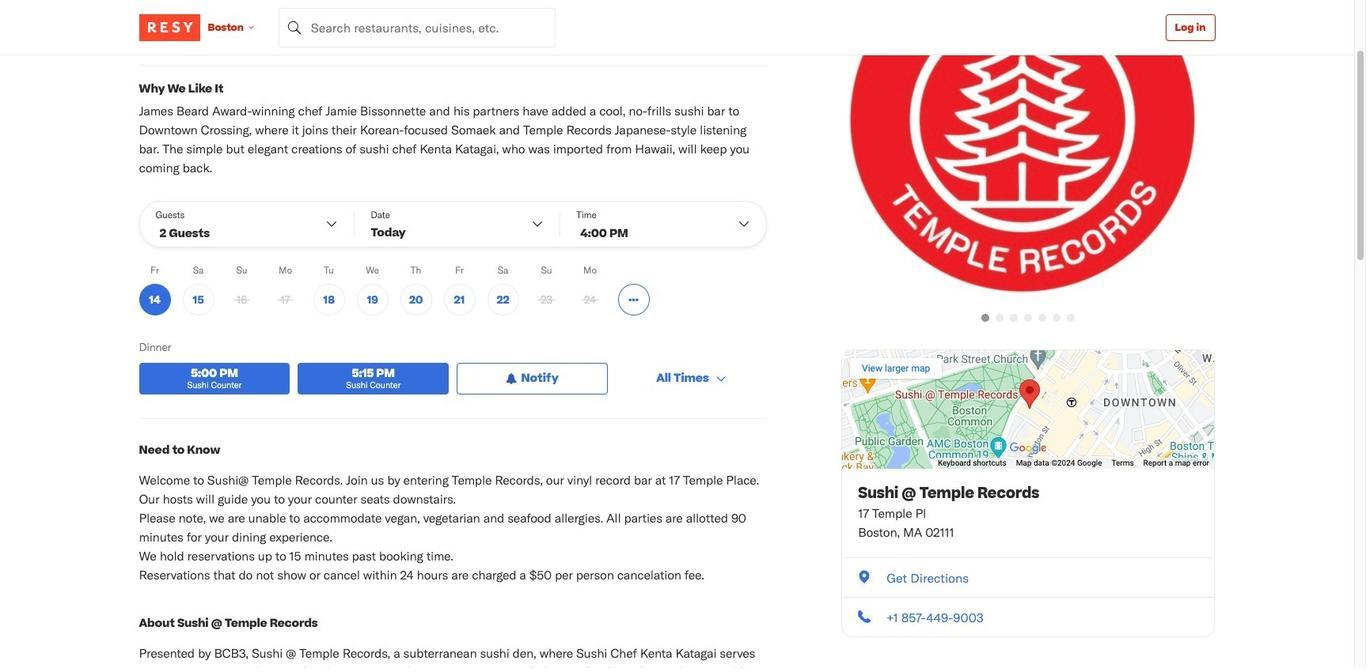 Task type: describe. For each thing, give the bounding box(es) containing it.
Search restaurants, cuisines, etc. text field
[[278, 8, 555, 47]]

climbing image
[[156, 29, 168, 42]]



Task type: vqa. For each thing, say whether or not it's contained in the screenshot.
4.4 out of 5 stars image
no



Task type: locate. For each thing, give the bounding box(es) containing it.
None field
[[278, 8, 555, 47]]



